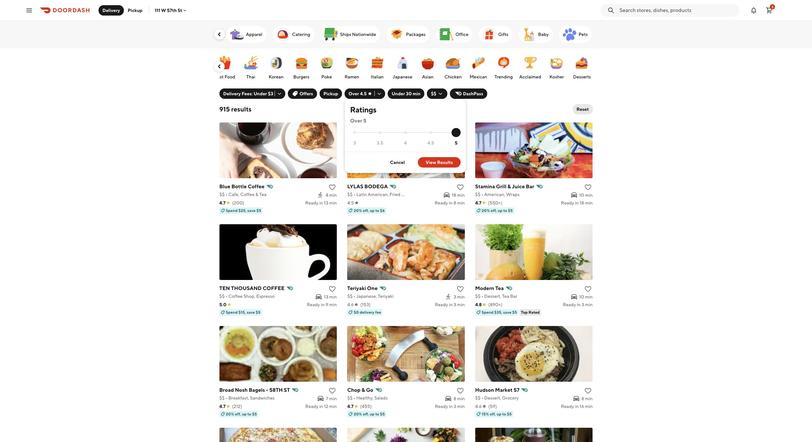 Task type: describe. For each thing, give the bounding box(es) containing it.
ready in 3 min for teriyaki one
[[435, 302, 465, 308]]

click to add this store to your saved list image for teriyaki one
[[457, 285, 464, 293]]

bagels
[[249, 387, 265, 393]]

4.6 for teriyaki one
[[347, 302, 354, 308]]

latin
[[357, 192, 367, 197]]

1 horizontal spatial teriyaki
[[378, 294, 394, 299]]

ready for hudson market 57
[[561, 404, 574, 409]]

20% off, up to $5 for grill
[[482, 208, 513, 213]]

fee
[[375, 310, 381, 315]]

58th
[[269, 387, 283, 393]]

click to add this store to your saved list image for hudson market 57
[[585, 387, 592, 395]]

ten thousand coffee
[[219, 285, 285, 292]]

ready for ten thousand coffee
[[307, 302, 320, 308]]

8 min for hudson market 57
[[582, 396, 593, 402]]

office
[[456, 32, 469, 37]]

$$ inside button
[[431, 91, 437, 96]]

spend for thousand
[[226, 310, 238, 315]]

2 american, from the left
[[485, 192, 506, 197]]

st
[[178, 8, 182, 13]]

fast
[[215, 74, 224, 79]]

lylas bodega
[[347, 184, 388, 190]]

juice
[[512, 184, 525, 190]]

(550+)
[[488, 200, 503, 206]]

ships
[[340, 32, 351, 37]]

hudson
[[475, 387, 494, 393]]

click to add this store to your saved list image for stamina grill & juice bar
[[585, 184, 592, 191]]

20% for chop
[[354, 412, 362, 417]]

1 vertical spatial coffee
[[240, 192, 255, 197]]

57
[[514, 387, 520, 393]]

under 30 min button
[[388, 89, 425, 99]]

acclaimed link
[[518, 52, 543, 81]]

hudson market 57
[[475, 387, 520, 393]]

notification bell image
[[750, 6, 758, 14]]

$5 right $15,
[[256, 310, 261, 315]]

$15,
[[239, 310, 246, 315]]

ready in 13 min
[[305, 200, 337, 206]]

$3
[[268, 91, 273, 96]]

915 results
[[219, 105, 252, 113]]

coffee for •
[[229, 294, 243, 299]]

7
[[326, 396, 328, 402]]

$$ • latin american, fried chicken
[[347, 192, 419, 197]]

111 w 57th st
[[155, 8, 182, 13]]

ready for stamina grill & juice bar
[[561, 200, 574, 206]]

20% off, up to $5 for &
[[354, 412, 385, 417]]

spend for bottle
[[226, 208, 238, 213]]

4.8
[[475, 302, 482, 308]]

$$ • dessert, tea bar
[[475, 294, 518, 299]]

baby
[[538, 32, 549, 37]]

cancel button
[[383, 157, 413, 168]]

8 for chop & go
[[454, 396, 457, 402]]

off, for market
[[490, 412, 496, 417]]

packages
[[406, 32, 426, 37]]

$$ • coffee shop, espresso
[[219, 294, 275, 299]]

9
[[326, 302, 328, 308]]

$$ • breakfast, sandwiches
[[219, 396, 275, 401]]

grocery
[[502, 396, 519, 401]]

baby image
[[522, 27, 537, 42]]

1 vertical spatial 18
[[580, 200, 585, 206]]

lylas
[[347, 184, 364, 190]]

ready in 8 min
[[435, 200, 465, 206]]

off, for bodega
[[363, 208, 369, 213]]

thai
[[247, 74, 255, 79]]

• for modern
[[482, 294, 484, 299]]

bar for stamina grill & juice bar
[[526, 184, 535, 190]]

1 under from the left
[[254, 91, 267, 96]]

$0
[[354, 310, 359, 315]]

15%
[[482, 412, 489, 417]]

30
[[406, 91, 412, 96]]

w
[[161, 8, 166, 13]]

cafe,
[[229, 192, 240, 197]]

pets link
[[559, 26, 592, 43]]

7 min
[[326, 396, 337, 402]]

gifts image
[[482, 27, 497, 42]]

2 horizontal spatial 4.5
[[428, 140, 434, 146]]

$$ for broad nosh bagels - 58th st
[[219, 396, 225, 401]]

min inside button
[[413, 91, 421, 96]]

2 previous button of carousel image from the top
[[216, 63, 223, 70]]

• for broad
[[226, 396, 228, 401]]

ready for teriyaki one
[[435, 302, 448, 308]]

2 vertical spatial 4.5
[[347, 200, 354, 206]]

japanese
[[393, 74, 413, 79]]

apparel
[[246, 32, 263, 37]]

delivery fees: under $3
[[223, 91, 273, 96]]

off, for grill
[[491, 208, 497, 213]]

in for lylas bodega
[[449, 200, 453, 206]]

to for grill
[[504, 208, 507, 213]]

teriyaki one
[[347, 285, 378, 292]]

ready in 18 min
[[561, 200, 593, 206]]

desserts
[[574, 74, 591, 79]]

ready for broad nosh bagels - 58th st
[[305, 404, 319, 409]]

3 stars and over image
[[354, 131, 356, 134]]

ready for modern tea
[[563, 302, 576, 308]]

stamina
[[475, 184, 495, 190]]

up for grill
[[498, 208, 503, 213]]

in for hudson market 57
[[575, 404, 579, 409]]

ships nationwide link
[[321, 26, 380, 43]]

save for thousand
[[247, 310, 255, 315]]

ready in 12 min
[[305, 404, 337, 409]]

save right $35,
[[504, 310, 512, 315]]

japanese,
[[357, 294, 377, 299]]

kosher
[[550, 74, 564, 79]]

italian
[[371, 74, 384, 79]]

one
[[367, 285, 378, 292]]

-
[[266, 387, 268, 393]]

5.0
[[219, 302, 227, 308]]

$5 down $$ • breakfast, sandwiches
[[252, 412, 257, 417]]

1 previous button of carousel image from the top
[[216, 31, 223, 38]]

$$ • japanese, teriyaki
[[347, 294, 394, 299]]

10 for stamina grill & juice bar
[[580, 193, 585, 198]]

$$ • american, wraps
[[475, 192, 520, 197]]

ships nationwide image
[[323, 27, 339, 42]]

packages image
[[389, 27, 405, 42]]

office link
[[436, 26, 473, 43]]

111
[[155, 8, 160, 13]]

$5 down wraps
[[508, 208, 513, 213]]

3 inside button
[[772, 5, 774, 9]]

open menu image
[[25, 6, 33, 14]]

ready for lylas bodega
[[435, 200, 448, 206]]

111 w 57th st button
[[155, 8, 187, 13]]

over 4.5
[[349, 91, 367, 96]]

$$ • cafe, coffee & tea
[[219, 192, 267, 197]]

dessert, for hudson
[[485, 396, 501, 401]]

click to add this store to your saved list image for blue bottle coffee
[[329, 184, 336, 191]]

$5 down grocery
[[507, 412, 512, 417]]

mexican
[[470, 74, 487, 79]]

market
[[495, 387, 513, 393]]

0 vertical spatial &
[[508, 184, 511, 190]]

catering image
[[276, 27, 291, 42]]

2 items, open order cart image
[[766, 6, 774, 14]]

1 vertical spatial pickup button
[[320, 89, 342, 99]]

to for bodega
[[376, 208, 379, 213]]

stamina grill & juice bar
[[475, 184, 535, 190]]

view
[[426, 160, 436, 165]]

click to add this store to your saved list image for chop & go
[[457, 387, 464, 395]]

• for stamina
[[482, 192, 484, 197]]

(153)
[[361, 302, 371, 308]]

to for market
[[503, 412, 506, 417]]

chop & go
[[347, 387, 374, 393]]

in for broad nosh bagels - 58th st
[[319, 404, 323, 409]]

off, for nosh
[[235, 412, 241, 417]]

click to add this store to your saved list image for modern tea
[[585, 285, 592, 293]]

asian
[[422, 74, 434, 79]]

spend $25, save $5
[[226, 208, 261, 213]]

(890+)
[[489, 302, 503, 308]]

• for chop
[[354, 396, 356, 401]]

in for teriyaki one
[[449, 302, 453, 308]]

in for blue bottle coffee
[[319, 200, 323, 206]]

20% for stamina
[[482, 208, 490, 213]]

packages link
[[387, 26, 430, 43]]

pickup for the bottom pickup 'button'
[[324, 91, 338, 96]]

3.5 stars and over image
[[379, 131, 382, 134]]

bar for $$ • dessert, tea bar
[[511, 294, 518, 299]]

2 vertical spatial &
[[362, 387, 365, 393]]

click to add this store to your saved list image for ten thousand coffee
[[329, 285, 336, 293]]



Task type: locate. For each thing, give the bounding box(es) containing it.
8 for hudson market 57
[[582, 396, 585, 402]]

4
[[404, 140, 407, 146], [326, 193, 328, 198]]

dessert,
[[485, 294, 501, 299], [485, 396, 501, 401]]

• for teriyaki
[[354, 294, 356, 299]]

• for lylas
[[354, 192, 356, 197]]

to for &
[[376, 412, 379, 417]]

0 horizontal spatial 20% off, up to $5
[[226, 412, 257, 417]]

0 vertical spatial dessert,
[[485, 294, 501, 299]]

click to add this store to your saved list image up ready in 18 min
[[585, 184, 592, 191]]

5 up view results 'button'
[[455, 140, 458, 146]]

• for ten
[[226, 294, 228, 299]]

up left $6
[[370, 208, 375, 213]]

ready for blue bottle coffee
[[305, 200, 319, 206]]

• down modern
[[482, 294, 484, 299]]

to down $$ • breakfast, sandwiches
[[248, 412, 251, 417]]

dessert, for modern
[[485, 294, 501, 299]]

4.5 stars and over image
[[430, 131, 432, 134]]

in for chop & go
[[449, 404, 453, 409]]

over for over 5
[[350, 118, 362, 124]]

blue bottle coffee
[[219, 184, 265, 190]]

click to add this store to your saved list image
[[329, 184, 336, 191], [585, 184, 592, 191], [457, 285, 464, 293], [585, 387, 592, 395]]

0 vertical spatial coffee
[[248, 184, 265, 190]]

acclaimed
[[520, 74, 542, 79]]

1 vertical spatial 4.5
[[428, 140, 434, 146]]

3.5
[[377, 140, 384, 146]]

in
[[319, 200, 323, 206], [449, 200, 453, 206], [575, 200, 579, 206], [321, 302, 325, 308], [449, 302, 453, 308], [577, 302, 581, 308], [319, 404, 323, 409], [449, 404, 453, 409], [575, 404, 579, 409]]

modern tea
[[475, 285, 504, 292]]

0 vertical spatial previous button of carousel image
[[216, 31, 223, 38]]

4 for 4
[[404, 140, 407, 146]]

pickup button down poke
[[320, 89, 342, 99]]

0 vertical spatial 5
[[363, 118, 367, 124]]

teriyaki up japanese,
[[347, 285, 366, 292]]

4 min
[[326, 193, 337, 198]]

up for market
[[497, 412, 502, 417]]

dashpass
[[463, 91, 483, 96]]

click to add this store to your saved list image up 4 min
[[329, 184, 336, 191]]

burgers
[[293, 74, 310, 79]]

1 horizontal spatial 18
[[580, 200, 585, 206]]

spend left $15,
[[226, 310, 238, 315]]

delivery button
[[99, 5, 124, 15]]

$5 left top
[[513, 310, 517, 315]]

breakfast,
[[229, 396, 249, 401]]

sandwiches
[[250, 396, 275, 401]]

1 8 min from the left
[[454, 396, 465, 402]]

• down the hudson at the bottom
[[482, 396, 484, 401]]

previous button of carousel image left apparel image
[[216, 31, 223, 38]]

ready in 16 min
[[561, 404, 593, 409]]

4 down 4 stars and over image
[[404, 140, 407, 146]]

0 vertical spatial over
[[349, 91, 359, 96]]

10
[[580, 193, 585, 198], [580, 295, 585, 300]]

0 horizontal spatial american,
[[368, 192, 389, 197]]

to
[[376, 208, 379, 213], [504, 208, 507, 213], [248, 412, 251, 417], [376, 412, 379, 417], [503, 412, 506, 417]]

2 10 from the top
[[580, 295, 585, 300]]

0 vertical spatial pickup
[[128, 8, 143, 13]]

chicken up dashpass button
[[445, 74, 462, 79]]

go
[[366, 387, 374, 393]]

under 30 min
[[392, 91, 421, 96]]

office image
[[439, 27, 454, 42]]

10 for modern tea
[[580, 295, 585, 300]]

• left latin
[[354, 192, 356, 197]]

up for nosh
[[242, 412, 247, 417]]

20% for lylas
[[354, 208, 362, 213]]

0 vertical spatial 4.5
[[360, 91, 367, 96]]

ready in 9 min
[[307, 302, 337, 308]]

4.6 up $0
[[347, 302, 354, 308]]

2 under from the left
[[392, 91, 405, 96]]

1 horizontal spatial pickup button
[[320, 89, 342, 99]]

fast food
[[215, 74, 235, 79]]

korean
[[269, 74, 284, 79]]

to down wraps
[[504, 208, 507, 213]]

4.7 for broad nosh bagels - 58th st
[[219, 404, 226, 409]]

$$ for lylas bodega
[[347, 192, 353, 197]]

$$ down the hudson at the bottom
[[475, 396, 481, 401]]

2 dessert, from the top
[[485, 396, 501, 401]]

0 vertical spatial chicken
[[445, 74, 462, 79]]

0 vertical spatial 18
[[452, 193, 457, 198]]

view results button
[[418, 157, 461, 168]]

0 horizontal spatial pickup
[[128, 8, 143, 13]]

$$ down ten on the left of the page
[[219, 294, 225, 299]]

ready in 3 min for chop & go
[[435, 404, 465, 409]]

0 horizontal spatial 4
[[326, 193, 328, 198]]

ratings
[[350, 105, 377, 114]]

4.7 for stamina grill & juice bar
[[475, 200, 482, 206]]

4 up ready in 13 min
[[326, 193, 328, 198]]

tea down blue bottle coffee
[[259, 192, 267, 197]]

0 horizontal spatial 4.5
[[347, 200, 354, 206]]

reset button
[[573, 104, 593, 115]]

$35,
[[495, 310, 503, 315]]

$$ down broad
[[219, 396, 225, 401]]

bar right juice
[[526, 184, 535, 190]]

2 horizontal spatial &
[[508, 184, 511, 190]]

pickup left 111
[[128, 8, 143, 13]]

• down stamina
[[482, 192, 484, 197]]

to left $6
[[376, 208, 379, 213]]

chicken right 'fried'
[[402, 192, 419, 197]]

1 american, from the left
[[368, 192, 389, 197]]

salads
[[375, 396, 388, 401]]

click to add this store to your saved list image up 'ready in 16 min'
[[585, 387, 592, 395]]

1 vertical spatial 4
[[326, 193, 328, 198]]

to down grocery
[[503, 412, 506, 417]]

grill
[[496, 184, 507, 190]]

bar
[[526, 184, 535, 190], [511, 294, 518, 299]]

10 min
[[580, 193, 593, 198], [580, 295, 593, 300]]

4.7 for chop & go
[[347, 404, 354, 409]]

$$ up 4.8
[[475, 294, 481, 299]]

4 stars and over image
[[404, 131, 407, 134]]

coffee up $$ • cafe, coffee & tea
[[248, 184, 265, 190]]

• down chop
[[354, 396, 356, 401]]

8 min for chop & go
[[454, 396, 465, 402]]

$$ down teriyaki one
[[347, 294, 353, 299]]

1 vertical spatial 13
[[324, 295, 328, 300]]

• down broad
[[226, 396, 228, 401]]

american, down bodega
[[368, 192, 389, 197]]

20% down (455)
[[354, 412, 362, 417]]

20% for broad
[[226, 412, 234, 417]]

in for stamina grill & juice bar
[[575, 200, 579, 206]]

0 horizontal spatial 4.6
[[347, 302, 354, 308]]

spend down (200)
[[226, 208, 238, 213]]

coffee for bottle
[[248, 184, 265, 190]]

$5 down salads on the bottom left
[[380, 412, 385, 417]]

click to add this store to your saved list image for broad nosh bagels - 58th st
[[329, 387, 336, 395]]

20% off, up to $5 for nosh
[[226, 412, 257, 417]]

pickup for top pickup 'button'
[[128, 8, 143, 13]]

$$ down chop
[[347, 396, 353, 401]]

pickup down poke
[[324, 91, 338, 96]]

0 vertical spatial 10
[[580, 193, 585, 198]]

(59)
[[489, 404, 497, 409]]

1 10 from the top
[[580, 193, 585, 198]]

2 8 min from the left
[[582, 396, 593, 402]]

13 up 9
[[324, 295, 328, 300]]

$$ button
[[427, 89, 448, 99]]

• left cafe,
[[226, 192, 228, 197]]

1 13 from the top
[[324, 200, 328, 206]]

baby link
[[519, 26, 553, 43]]

0 vertical spatial bar
[[526, 184, 535, 190]]

click to add this store to your saved list image up 3 min
[[457, 285, 464, 293]]

delivery for delivery fees: under $3
[[223, 91, 241, 96]]

0 horizontal spatial 5
[[363, 118, 367, 124]]

ready in 3 min for modern tea
[[563, 302, 593, 308]]

click to add this store to your saved list image for lylas bodega
[[457, 184, 464, 191]]

4.5
[[360, 91, 367, 96], [428, 140, 434, 146], [347, 200, 354, 206]]

1 horizontal spatial 5
[[455, 140, 458, 146]]

up down (455)
[[370, 412, 375, 417]]

pets image
[[562, 27, 578, 42]]

4.7
[[219, 200, 226, 206], [475, 200, 482, 206], [219, 404, 226, 409], [347, 404, 354, 409]]

• down teriyaki one
[[354, 294, 356, 299]]

broad nosh bagels - 58th st
[[219, 387, 290, 393]]

view results
[[426, 160, 453, 165]]

off, left $6
[[363, 208, 369, 213]]

2 13 from the top
[[324, 295, 328, 300]]

teriyaki up fee
[[378, 294, 394, 299]]

1 dessert, from the top
[[485, 294, 501, 299]]

previous button of carousel image up fast
[[216, 63, 223, 70]]

up
[[370, 208, 375, 213], [498, 208, 503, 213], [242, 412, 247, 417], [370, 412, 375, 417], [497, 412, 502, 417]]

5 down the ratings
[[363, 118, 367, 124]]

up down the (550+)
[[498, 208, 503, 213]]

under
[[254, 91, 267, 96], [392, 91, 405, 96]]

catering
[[292, 32, 310, 37]]

0 vertical spatial 13
[[324, 200, 328, 206]]

nationwide
[[352, 32, 376, 37]]

espresso
[[256, 294, 275, 299]]

4.7 left the (212)
[[219, 404, 226, 409]]

4.7 left (455)
[[347, 404, 354, 409]]

13 min
[[324, 295, 337, 300]]

4.5 down 4.5 stars and over image at the right of page
[[428, 140, 434, 146]]

4 for 4 min
[[326, 193, 328, 198]]

1 horizontal spatial under
[[392, 91, 405, 96]]

1 vertical spatial 10
[[580, 295, 585, 300]]

0 horizontal spatial 18
[[452, 193, 457, 198]]

1 horizontal spatial 4.6
[[475, 404, 482, 409]]

gifts link
[[479, 26, 513, 43]]

pickup button
[[124, 5, 146, 15], [320, 89, 342, 99]]

(455)
[[360, 404, 372, 409]]

dessert, up (59)
[[485, 396, 501, 401]]

up for bodega
[[370, 208, 375, 213]]

&
[[508, 184, 511, 190], [256, 192, 259, 197], [362, 387, 365, 393]]

previous button of carousel image
[[216, 31, 223, 38], [216, 63, 223, 70]]

1 horizontal spatial chicken
[[445, 74, 462, 79]]

1 horizontal spatial american,
[[485, 192, 506, 197]]

spend left $35,
[[482, 310, 494, 315]]

$$ for modern tea
[[475, 294, 481, 299]]

4.5 inside over 4.5 button
[[360, 91, 367, 96]]

0 horizontal spatial pickup button
[[124, 5, 146, 15]]

• for blue
[[226, 192, 228, 197]]

13 down 4 min
[[324, 200, 328, 206]]

over up 3 stars and over image
[[350, 118, 362, 124]]

0 horizontal spatial under
[[254, 91, 267, 96]]

& right grill
[[508, 184, 511, 190]]

1 horizontal spatial delivery
[[223, 91, 241, 96]]

0 horizontal spatial teriyaki
[[347, 285, 366, 292]]

0 horizontal spatial chicken
[[402, 192, 419, 197]]

& down blue bottle coffee
[[256, 192, 259, 197]]

1 horizontal spatial 20% off, up to $5
[[354, 412, 385, 417]]

offers button
[[288, 89, 317, 99]]

in for modern tea
[[577, 302, 581, 308]]

$5 right $25,
[[257, 208, 261, 213]]

$$ for hudson market 57
[[475, 396, 481, 401]]

off, right 15%
[[490, 412, 496, 417]]

under inside button
[[392, 91, 405, 96]]

$$ for stamina grill & juice bar
[[475, 192, 481, 197]]

$$ • dessert, grocery
[[475, 396, 519, 401]]

thousand
[[231, 285, 262, 292]]

& left go
[[362, 387, 365, 393]]

1 10 min from the top
[[580, 193, 593, 198]]

under left $3
[[254, 91, 267, 96]]

$$ for ten thousand coffee
[[219, 294, 225, 299]]

• for hudson
[[482, 396, 484, 401]]

1 vertical spatial teriyaki
[[378, 294, 394, 299]]

$$ for chop & go
[[347, 396, 353, 401]]

4.6 up 15%
[[475, 404, 482, 409]]

1 horizontal spatial 4.5
[[360, 91, 367, 96]]

1 vertical spatial chicken
[[402, 192, 419, 197]]

save
[[248, 208, 256, 213], [247, 310, 255, 315], [504, 310, 512, 315]]

1 vertical spatial bar
[[511, 294, 518, 299]]

trending link
[[493, 52, 515, 81]]

1 vertical spatial pickup
[[324, 91, 338, 96]]

1 vertical spatial delivery
[[223, 91, 241, 96]]

poke
[[322, 74, 332, 79]]

10 min for modern tea
[[580, 295, 593, 300]]

0 horizontal spatial bar
[[511, 294, 518, 299]]

off, for &
[[363, 412, 369, 417]]

1 horizontal spatial bar
[[526, 184, 535, 190]]

18
[[452, 193, 457, 198], [580, 200, 585, 206]]

ramen
[[345, 74, 359, 79]]

spend
[[226, 208, 238, 213], [226, 310, 238, 315], [482, 310, 494, 315]]

1 vertical spatial 5
[[455, 140, 458, 146]]

2 10 min from the top
[[580, 295, 593, 300]]

20% down the (212)
[[226, 412, 234, 417]]

1 horizontal spatial &
[[362, 387, 365, 393]]

bodega
[[365, 184, 388, 190]]

food
[[225, 74, 235, 79]]

1 vertical spatial 4.6
[[475, 404, 482, 409]]

1 vertical spatial 10 min
[[580, 295, 593, 300]]

0 vertical spatial tea
[[259, 192, 267, 197]]

pickup button left 111
[[124, 5, 146, 15]]

1 horizontal spatial pickup
[[324, 91, 338, 96]]

delivery for delivery
[[103, 8, 120, 13]]

off, down the (550+)
[[491, 208, 497, 213]]

wraps
[[506, 192, 520, 197]]

under left 30 on the top of page
[[392, 91, 405, 96]]

ready for chop & go
[[435, 404, 448, 409]]

off, down the (212)
[[235, 412, 241, 417]]

1 vertical spatial &
[[256, 192, 259, 197]]

0 vertical spatial 4.6
[[347, 302, 354, 308]]

20% down latin
[[354, 208, 362, 213]]

$$ down lylas
[[347, 192, 353, 197]]

2 vertical spatial coffee
[[229, 294, 243, 299]]

5
[[363, 118, 367, 124], [455, 140, 458, 146]]

save right $15,
[[247, 310, 255, 315]]

ready
[[305, 200, 319, 206], [435, 200, 448, 206], [561, 200, 574, 206], [307, 302, 320, 308], [435, 302, 448, 308], [563, 302, 576, 308], [305, 404, 319, 409], [435, 404, 448, 409], [561, 404, 574, 409]]

4.7 left (200)
[[219, 200, 226, 206]]

0 vertical spatial teriyaki
[[347, 285, 366, 292]]

1 vertical spatial dessert,
[[485, 396, 501, 401]]

up down the (212)
[[242, 412, 247, 417]]

20% down the (550+)
[[482, 208, 490, 213]]

tea up (890+)
[[502, 294, 510, 299]]

10 min for stamina grill & juice bar
[[580, 193, 593, 198]]

chicken
[[445, 74, 462, 79], [402, 192, 419, 197]]

• down ten on the left of the page
[[226, 294, 228, 299]]

spend $35, save $5
[[482, 310, 517, 315]]

offers
[[300, 91, 313, 96]]

2 horizontal spatial 20% off, up to $5
[[482, 208, 513, 213]]

delivery inside button
[[103, 8, 120, 13]]

to for nosh
[[248, 412, 251, 417]]

0 vertical spatial delivery
[[103, 8, 120, 13]]

4.6 for hudson market 57
[[475, 404, 482, 409]]

spend $15, save $5
[[226, 310, 261, 315]]

0 vertical spatial pickup button
[[124, 5, 146, 15]]

1 vertical spatial previous button of carousel image
[[216, 63, 223, 70]]

$$ down asian
[[431, 91, 437, 96]]

20% off, up to $5 down the (212)
[[226, 412, 257, 417]]

1 vertical spatial tea
[[496, 285, 504, 292]]

dessert, down modern tea
[[485, 294, 501, 299]]

over
[[349, 91, 359, 96], [350, 118, 362, 124]]

blue
[[219, 184, 231, 190]]

4.5 down lylas
[[347, 200, 354, 206]]

over down ramen on the left of page
[[349, 91, 359, 96]]

4.7 for blue bottle coffee
[[219, 200, 226, 206]]

13
[[324, 200, 328, 206], [324, 295, 328, 300]]

over 5
[[350, 118, 367, 124]]

over inside button
[[349, 91, 359, 96]]

2 vertical spatial tea
[[502, 294, 510, 299]]

1 horizontal spatial 8 min
[[582, 396, 593, 402]]

save right $25,
[[248, 208, 256, 213]]

$$ down "blue"
[[219, 192, 225, 197]]

up down (59)
[[497, 412, 502, 417]]

bar up spend $35, save $5
[[511, 294, 518, 299]]

$$ for blue bottle coffee
[[219, 192, 225, 197]]

american, up the (550+)
[[485, 192, 506, 197]]

to down salads on the bottom left
[[376, 412, 379, 417]]

rated
[[529, 310, 540, 315]]

1 vertical spatial over
[[350, 118, 362, 124]]

st
[[284, 387, 290, 393]]

4.7 left the (550+)
[[475, 200, 482, 206]]

save for bottle
[[248, 208, 256, 213]]

20% off, up to $5 down (455)
[[354, 412, 385, 417]]

$$ for teriyaki one
[[347, 294, 353, 299]]

20% off, up to $5 down the (550+)
[[482, 208, 513, 213]]

catering link
[[273, 26, 314, 43]]

pets
[[579, 32, 588, 37]]

tea up $$ • dessert, tea bar
[[496, 285, 504, 292]]

57th
[[167, 8, 177, 13]]

apparel image
[[229, 27, 245, 42]]

0 vertical spatial 4
[[404, 140, 407, 146]]

over for over 4.5
[[349, 91, 359, 96]]

off, down (455)
[[363, 412, 369, 417]]

0 vertical spatial 10 min
[[580, 193, 593, 198]]

up for &
[[370, 412, 375, 417]]

results
[[437, 160, 453, 165]]

0 horizontal spatial 8 min
[[454, 396, 465, 402]]

0 horizontal spatial &
[[256, 192, 259, 197]]

0 horizontal spatial delivery
[[103, 8, 120, 13]]

1 horizontal spatial 4
[[404, 140, 407, 146]]

nosh
[[235, 387, 248, 393]]

in for ten thousand coffee
[[321, 302, 325, 308]]

click to add this store to your saved list image
[[457, 184, 464, 191], [329, 285, 336, 293], [585, 285, 592, 293], [329, 387, 336, 395], [457, 387, 464, 395]]

Store search: begin typing to search for stores available on DoorDash text field
[[620, 7, 736, 14]]

coffee down ten on the left of the page
[[229, 294, 243, 299]]

$$ down stamina
[[475, 192, 481, 197]]



Task type: vqa. For each thing, say whether or not it's contained in the screenshot.


